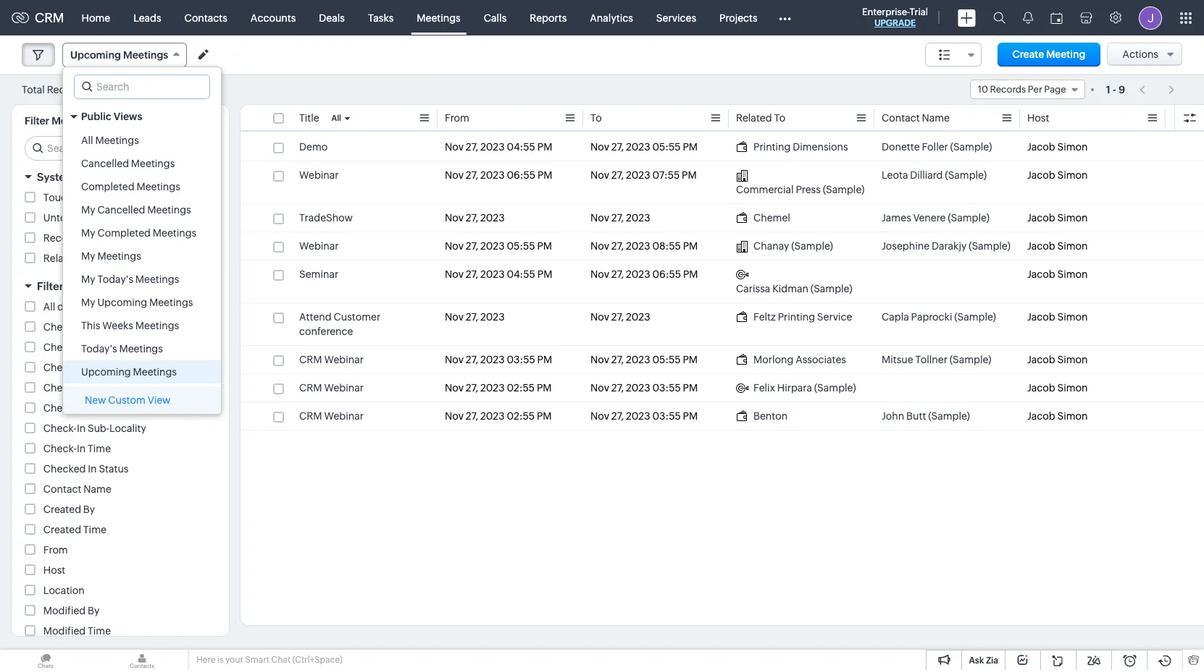 Task type: locate. For each thing, give the bounding box(es) containing it.
contact name
[[882, 112, 950, 124], [43, 484, 111, 496]]

action up related records action
[[79, 233, 111, 244]]

in for status
[[88, 464, 97, 475]]

2 vertical spatial crm webinar link
[[299, 409, 364, 424]]

my for my cancelled meetings
[[81, 204, 95, 216]]

1 vertical spatial crm webinar
[[299, 383, 364, 394]]

check- down check-in city
[[43, 383, 77, 394]]

my down record action
[[81, 251, 95, 262]]

04:55 for nov 27, 2023 06:55 pm
[[507, 269, 535, 280]]

cancelled inside option
[[81, 158, 129, 170]]

meeting
[[1046, 49, 1086, 60]]

7 jacob simon from the top
[[1027, 354, 1088, 366]]

records inside field
[[990, 84, 1026, 95]]

1 horizontal spatial 06:55
[[652, 269, 681, 280]]

printing down "related to"
[[754, 141, 791, 153]]

upcoming meetings inside option
[[81, 367, 177, 378]]

crm webinar for morlong
[[299, 354, 364, 366]]

untouched records
[[43, 212, 137, 224]]

upcoming up weeks
[[97, 297, 147, 309]]

in left sub-
[[77, 423, 86, 435]]

leota dilliard (sample) link
[[882, 168, 987, 183]]

nov 27, 2023 07:55 pm
[[591, 170, 697, 181]]

(sample) down associates
[[814, 383, 856, 394]]

search image
[[993, 12, 1006, 24]]

1 vertical spatial webinar link
[[299, 239, 339, 254]]

0 vertical spatial action
[[79, 233, 111, 244]]

webinar link for nov 27, 2023 06:55 pm
[[299, 168, 339, 183]]

check- up check-in time on the bottom left of page
[[43, 423, 77, 435]]

2 simon from the top
[[1058, 170, 1088, 181]]

08:55
[[652, 241, 681, 252]]

filter
[[25, 115, 49, 127], [37, 280, 63, 293]]

benton link
[[736, 409, 788, 424]]

3 my from the top
[[81, 251, 95, 262]]

1 vertical spatial nov 27, 2023 02:55 pm
[[445, 411, 552, 422]]

demo
[[299, 141, 328, 153]]

enterprise-trial upgrade
[[862, 7, 928, 28]]

by up day
[[66, 280, 79, 293]]

created by
[[43, 504, 95, 516]]

my upcoming meetings option
[[63, 291, 221, 314]]

check- for check-in by
[[43, 342, 77, 354]]

2 crm webinar from the top
[[299, 383, 364, 394]]

6 jacob from the top
[[1027, 312, 1056, 323]]

3 crm webinar link from the top
[[299, 409, 364, 424]]

by inside dropdown button
[[66, 280, 79, 293]]

(sample) for james venere (sample)
[[948, 212, 990, 224]]

related up printing dimensions "link"
[[736, 112, 772, 124]]

0 vertical spatial 05:55
[[652, 141, 681, 153]]

seminar link
[[299, 267, 338, 282]]

3 crm webinar from the top
[[299, 411, 364, 422]]

(sample) right 'foller'
[[950, 141, 992, 153]]

2 modified from the top
[[43, 626, 86, 638]]

records right 10
[[990, 84, 1026, 95]]

zia
[[986, 656, 998, 667]]

3 jacob simon from the top
[[1027, 212, 1088, 224]]

8 simon from the top
[[1058, 383, 1088, 394]]

carissa
[[736, 283, 770, 295]]

john butt (sample)
[[882, 411, 970, 422]]

touched records
[[43, 192, 126, 204]]

1 created from the top
[[43, 504, 81, 516]]

check-in country
[[43, 383, 126, 394]]

1 webinar link from the top
[[299, 168, 339, 183]]

feltz
[[754, 312, 776, 323]]

all down public
[[81, 135, 93, 146]]

(sample) right paprocki
[[954, 312, 996, 323]]

my upcoming meetings
[[81, 297, 193, 309]]

2 04:55 from the top
[[507, 269, 535, 280]]

my
[[81, 204, 95, 216], [81, 228, 95, 239], [81, 251, 95, 262], [81, 274, 95, 285], [81, 297, 95, 309]]

morlong associates link
[[736, 353, 846, 367]]

03:55 for felix hirpara (sample)
[[652, 383, 681, 394]]

0 vertical spatial today's
[[97, 274, 133, 285]]

06:55
[[507, 170, 536, 181], [652, 269, 681, 280]]

my down fields
[[81, 297, 95, 309]]

filter by fields button
[[12, 274, 229, 299]]

meetings down my today's meetings option
[[149, 297, 193, 309]]

all for views
[[81, 135, 93, 146]]

contact down checked
[[43, 484, 81, 496]]

time for created time
[[83, 525, 106, 536]]

upcoming down home link
[[70, 49, 121, 61]]

my inside "option"
[[81, 204, 95, 216]]

1 vertical spatial time
[[83, 525, 106, 536]]

today's
[[97, 274, 133, 285], [81, 343, 117, 355]]

0 vertical spatial contact name
[[882, 112, 950, 124]]

check- for check-in city
[[43, 362, 77, 374]]

(sample) right the tollner
[[950, 354, 992, 366]]

1 vertical spatial upcoming
[[97, 297, 147, 309]]

records for touched
[[87, 192, 126, 204]]

my down untouched records
[[81, 228, 95, 239]]

created down created by
[[43, 525, 81, 536]]

3 jacob from the top
[[1027, 212, 1056, 224]]

6 check- from the top
[[43, 423, 77, 435]]

james venere (sample) link
[[882, 211, 990, 225]]

in for by
[[77, 342, 86, 354]]

sub-
[[88, 423, 109, 435]]

in
[[77, 322, 86, 333], [77, 342, 86, 354], [77, 362, 86, 374], [77, 383, 86, 394], [77, 403, 86, 414], [77, 423, 86, 435], [77, 443, 86, 455], [88, 464, 97, 475]]

record action
[[43, 233, 111, 244]]

(sample) right "butt"
[[928, 411, 970, 422]]

new custom view link
[[63, 388, 221, 414]]

action up my today's meetings option
[[122, 253, 153, 264]]

0 vertical spatial cancelled
[[81, 158, 129, 170]]

home
[[82, 12, 110, 24]]

in left "city"
[[77, 362, 86, 374]]

1 vertical spatial from
[[43, 545, 68, 556]]

2 jacob simon from the top
[[1027, 170, 1088, 181]]

0 vertical spatial filter
[[25, 115, 49, 127]]

meetings
[[417, 12, 461, 24], [123, 49, 168, 61], [52, 115, 97, 127], [95, 135, 139, 146], [131, 158, 175, 170], [137, 181, 180, 193], [147, 204, 191, 216], [153, 228, 197, 239], [97, 251, 141, 262], [135, 274, 179, 285], [149, 297, 193, 309], [135, 320, 179, 332], [119, 343, 163, 355], [133, 367, 177, 378]]

1 vertical spatial cancelled
[[97, 204, 145, 216]]

0 vertical spatial host
[[1027, 112, 1049, 124]]

upcoming meetings option
[[63, 361, 221, 384]]

search text field up public views dropdown button
[[75, 75, 209, 99]]

create menu image
[[958, 9, 976, 26]]

1 my from the top
[[81, 204, 95, 216]]

simon for josephine darakjy (sample)
[[1058, 241, 1088, 252]]

in left state
[[77, 403, 86, 414]]

0 vertical spatial 02:55
[[507, 383, 535, 394]]

related to
[[736, 112, 786, 124]]

1 vertical spatial nov 27, 2023 04:55 pm
[[445, 269, 552, 280]]

records down defined
[[87, 192, 126, 204]]

1 simon from the top
[[1058, 141, 1088, 153]]

in up checked in status
[[77, 443, 86, 455]]

2 vertical spatial crm webinar
[[299, 411, 364, 422]]

nov 27, 2023 04:55 pm for nov 27, 2023 06:55 pm
[[445, 269, 552, 280]]

filter inside dropdown button
[[37, 280, 63, 293]]

1 02:55 from the top
[[507, 383, 535, 394]]

all left day
[[43, 301, 55, 313]]

check-
[[43, 322, 77, 333], [43, 342, 77, 354], [43, 362, 77, 374], [43, 383, 77, 394], [43, 403, 77, 414], [43, 423, 77, 435], [43, 443, 77, 455]]

customer
[[334, 312, 381, 323]]

host up the location
[[43, 565, 65, 577]]

simon for james venere (sample)
[[1058, 212, 1088, 224]]

2 nov 27, 2023 02:55 pm from the top
[[445, 411, 552, 422]]

search text field up system defined filters dropdown button in the left top of the page
[[25, 137, 217, 160]]

meetings up the upcoming meetings option
[[119, 343, 163, 355]]

1 vertical spatial action
[[122, 253, 153, 264]]

jacob for capla paprocki (sample)
[[1027, 312, 1056, 323]]

check- for check-in country
[[43, 383, 77, 394]]

in down check-in address
[[77, 342, 86, 354]]

9 simon from the top
[[1058, 411, 1088, 422]]

upcoming up 'country'
[[81, 367, 131, 378]]

2 vertical spatial all
[[43, 301, 55, 313]]

1 nov 27, 2023 04:55 pm from the top
[[445, 141, 552, 153]]

name up 'foller'
[[922, 112, 950, 124]]

created for created time
[[43, 525, 81, 536]]

commercial press (sample) link
[[736, 168, 867, 197]]

records for 10
[[990, 84, 1026, 95]]

1 jacob simon from the top
[[1027, 141, 1088, 153]]

6 simon from the top
[[1058, 312, 1088, 323]]

upcoming meetings down home link
[[70, 49, 168, 61]]

2 crm webinar link from the top
[[299, 381, 364, 396]]

10 Records Per Page field
[[970, 80, 1085, 99]]

webinar for benton
[[324, 411, 364, 422]]

navigation
[[1133, 79, 1183, 100]]

related down record
[[43, 253, 79, 264]]

profile element
[[1130, 0, 1171, 35]]

(sample) up service
[[811, 283, 853, 295]]

9 jacob simon from the top
[[1027, 411, 1088, 422]]

attend
[[299, 312, 332, 323]]

all inside public views region
[[81, 135, 93, 146]]

webinar link down demo
[[299, 168, 339, 183]]

attend customer conference link
[[299, 310, 430, 339]]

(sample) up the "darakjy"
[[948, 212, 990, 224]]

0 vertical spatial printing
[[754, 141, 791, 153]]

Other Modules field
[[769, 6, 800, 29]]

system defined filters button
[[12, 164, 229, 190]]

1 vertical spatial 03:55
[[652, 383, 681, 394]]

7 simon from the top
[[1058, 354, 1088, 366]]

1 horizontal spatial 9
[[1119, 84, 1125, 95]]

here
[[196, 656, 216, 666]]

0 vertical spatial crm webinar link
[[299, 353, 364, 367]]

0 vertical spatial modified
[[43, 606, 86, 617]]

completed
[[81, 181, 134, 193], [97, 228, 151, 239]]

9 up public
[[88, 84, 94, 95]]

1 jacob from the top
[[1027, 141, 1056, 153]]

4 check- from the top
[[43, 383, 77, 394]]

(ctrl+space)
[[292, 656, 343, 666]]

(sample) for mitsue tollner (sample)
[[950, 354, 992, 366]]

by for created
[[83, 504, 95, 516]]

check- down "all day"
[[43, 322, 77, 333]]

related
[[736, 112, 772, 124], [43, 253, 79, 264]]

page
[[1044, 84, 1066, 95]]

by
[[99, 115, 111, 127]]

check- up check-in city
[[43, 342, 77, 354]]

in up the new on the bottom
[[77, 383, 86, 394]]

create meeting button
[[998, 43, 1100, 67]]

public views button
[[63, 104, 221, 129]]

0 horizontal spatial 9
[[88, 84, 94, 95]]

03:55
[[507, 354, 535, 366], [652, 383, 681, 394], [652, 411, 681, 422]]

0 horizontal spatial to
[[591, 112, 602, 124]]

2 webinar link from the top
[[299, 239, 339, 254]]

3 check- from the top
[[43, 362, 77, 374]]

in up check-in by
[[77, 322, 86, 333]]

1 crm webinar from the top
[[299, 354, 364, 366]]

5 simon from the top
[[1058, 269, 1088, 280]]

0 vertical spatial crm webinar
[[299, 354, 364, 366]]

1 vertical spatial all
[[81, 135, 93, 146]]

02:55 for benton
[[507, 411, 535, 422]]

upcoming meetings inside field
[[70, 49, 168, 61]]

nov 27, 2023 02:55 pm for felix hirpara (sample)
[[445, 383, 552, 394]]

1 vertical spatial nov 27, 2023 03:55 pm
[[591, 383, 698, 394]]

check- for check-in sub-locality
[[43, 423, 77, 435]]

(sample) for john butt (sample)
[[928, 411, 970, 422]]

1 vertical spatial modified
[[43, 626, 86, 638]]

1 crm webinar link from the top
[[299, 353, 364, 367]]

today's down my meetings
[[97, 274, 133, 285]]

0 vertical spatial all
[[331, 114, 341, 122]]

3 simon from the top
[[1058, 212, 1088, 224]]

0 vertical spatial webinar link
[[299, 168, 339, 183]]

host down per
[[1027, 112, 1049, 124]]

crm webinar link for felix
[[299, 381, 364, 396]]

7 jacob from the top
[[1027, 354, 1056, 366]]

meetings up view
[[133, 367, 177, 378]]

(sample) right the "darakjy"
[[969, 241, 1011, 252]]

cancelled up defined
[[81, 158, 129, 170]]

9 jacob from the top
[[1027, 411, 1056, 422]]

0 vertical spatial created
[[43, 504, 81, 516]]

jacob for donette foller (sample)
[[1027, 141, 1056, 153]]

by up created time
[[83, 504, 95, 516]]

upcoming meetings down today's meetings
[[81, 367, 177, 378]]

mitsue tollner (sample)
[[882, 354, 992, 366]]

2 vertical spatial nov 27, 2023 03:55 pm
[[591, 411, 698, 422]]

crm webinar link for morlong
[[299, 353, 364, 367]]

None field
[[925, 43, 982, 67]]

0 vertical spatial contact
[[882, 112, 920, 124]]

created up created time
[[43, 504, 81, 516]]

time down created by
[[83, 525, 106, 536]]

4 simon from the top
[[1058, 241, 1088, 252]]

calendar image
[[1051, 12, 1063, 24]]

john
[[882, 411, 904, 422]]

press
[[796, 184, 821, 196]]

1 vertical spatial upcoming meetings
[[81, 367, 177, 378]]

filter down total
[[25, 115, 49, 127]]

upcoming inside 'my upcoming meetings' option
[[97, 297, 147, 309]]

0 vertical spatial nov 27, 2023 04:55 pm
[[445, 141, 552, 153]]

0 vertical spatial time
[[88, 443, 111, 455]]

(sample) right dilliard
[[945, 170, 987, 181]]

check- down check-in by
[[43, 362, 77, 374]]

1 horizontal spatial to
[[774, 112, 786, 124]]

2 jacob from the top
[[1027, 170, 1056, 181]]

time down sub-
[[88, 443, 111, 455]]

meetings up my completed meetings option
[[147, 204, 191, 216]]

records up my completed meetings
[[98, 212, 137, 224]]

nov
[[445, 141, 464, 153], [591, 141, 609, 153], [445, 170, 464, 181], [591, 170, 609, 181], [445, 212, 464, 224], [591, 212, 609, 224], [445, 241, 464, 252], [591, 241, 609, 252], [445, 269, 464, 280], [591, 269, 609, 280], [445, 312, 464, 323], [591, 312, 609, 323], [445, 354, 464, 366], [591, 354, 609, 366], [445, 383, 464, 394], [591, 383, 609, 394], [445, 411, 464, 422], [591, 411, 609, 422]]

public views region
[[63, 129, 221, 384]]

crm webinar link
[[299, 353, 364, 367], [299, 381, 364, 396], [299, 409, 364, 424]]

9 for 1 - 9
[[1119, 84, 1125, 95]]

1 vertical spatial created
[[43, 525, 81, 536]]

nov 27, 2023 03:55 pm for felix hirpara (sample)
[[591, 383, 698, 394]]

accounts link
[[239, 0, 307, 35]]

search element
[[985, 0, 1014, 36]]

my cancelled meetings option
[[63, 199, 221, 222]]

webinar link for nov 27, 2023 05:55 pm
[[299, 239, 339, 254]]

nov 27, 2023 03:55 pm for benton
[[591, 411, 698, 422]]

0 vertical spatial upcoming
[[70, 49, 121, 61]]

country
[[88, 383, 126, 394]]

defined
[[78, 171, 119, 183]]

Search text field
[[75, 75, 209, 99], [25, 137, 217, 160]]

my for my upcoming meetings
[[81, 297, 95, 309]]

jacob simon for donette foller (sample)
[[1027, 141, 1088, 153]]

nov 27, 2023 02:55 pm for benton
[[445, 411, 552, 422]]

(sample) right press
[[823, 184, 865, 196]]

signals element
[[1014, 0, 1042, 36]]

2 vertical spatial nov 27, 2023 05:55 pm
[[591, 354, 698, 366]]

nov 27, 2023 04:55 pm
[[445, 141, 552, 153], [445, 269, 552, 280]]

0 vertical spatial nov 27, 2023 05:55 pm
[[591, 141, 698, 153]]

related for related to
[[736, 112, 772, 124]]

1 vertical spatial contact name
[[43, 484, 111, 496]]

all right title
[[331, 114, 341, 122]]

9 inside total records 9
[[88, 84, 94, 95]]

1 horizontal spatial contact name
[[882, 112, 950, 124]]

filters
[[121, 171, 153, 183]]

check- down 'check-in country' on the left bottom of page
[[43, 403, 77, 414]]

0 horizontal spatial related
[[43, 253, 79, 264]]

row group containing demo
[[241, 133, 1204, 431]]

1 vertical spatial contact
[[43, 484, 81, 496]]

1 horizontal spatial nov 27, 2023 06:55 pm
[[591, 269, 698, 280]]

jacob simon for capla paprocki (sample)
[[1027, 312, 1088, 323]]

pm
[[537, 141, 552, 153], [683, 141, 698, 153], [538, 170, 553, 181], [682, 170, 697, 181], [537, 241, 552, 252], [683, 241, 698, 252], [537, 269, 552, 280], [683, 269, 698, 280], [537, 354, 552, 366], [683, 354, 698, 366], [537, 383, 552, 394], [683, 383, 698, 394], [537, 411, 552, 422], [683, 411, 698, 422]]

0 horizontal spatial host
[[43, 565, 65, 577]]

in for time
[[77, 443, 86, 455]]

0 horizontal spatial all
[[43, 301, 55, 313]]

service
[[817, 312, 852, 323]]

2 check- from the top
[[43, 342, 77, 354]]

name down checked in status
[[84, 484, 111, 496]]

checked in status
[[43, 464, 129, 475]]

leota
[[882, 170, 908, 181]]

printing down the carissa kidman (sample)
[[778, 312, 815, 323]]

4 my from the top
[[81, 274, 95, 285]]

1 04:55 from the top
[[507, 141, 535, 153]]

this weeks meetings
[[81, 320, 179, 332]]

public
[[81, 111, 111, 122]]

0 vertical spatial from
[[445, 112, 469, 124]]

5 check- from the top
[[43, 403, 77, 414]]

crm webinar
[[299, 354, 364, 366], [299, 383, 364, 394], [299, 411, 364, 422]]

1 modified from the top
[[43, 606, 86, 617]]

time for modified time
[[88, 626, 111, 638]]

2 my from the top
[[81, 228, 95, 239]]

0 horizontal spatial contact name
[[43, 484, 111, 496]]

time down the modified by
[[88, 626, 111, 638]]

contact name up donette
[[882, 112, 950, 124]]

check-in city
[[43, 362, 107, 374]]

created for created by
[[43, 504, 81, 516]]

crm link
[[12, 10, 64, 25]]

analytics
[[590, 12, 633, 24]]

contact up donette
[[882, 112, 920, 124]]

meetings up my cancelled meetings "option" on the top left of the page
[[137, 181, 180, 193]]

simon for mitsue tollner (sample)
[[1058, 354, 1088, 366]]

0 horizontal spatial 06:55
[[507, 170, 536, 181]]

0 vertical spatial nov 27, 2023 06:55 pm
[[445, 170, 553, 181]]

1 check- from the top
[[43, 322, 77, 333]]

2 vertical spatial upcoming
[[81, 367, 131, 378]]

nov 27, 2023
[[445, 212, 505, 224], [591, 212, 650, 224], [445, 312, 505, 323], [591, 312, 650, 323]]

chats image
[[0, 651, 91, 671]]

(sample) for leota dilliard (sample)
[[945, 170, 987, 181]]

1 vertical spatial 02:55
[[507, 411, 535, 422]]

upcoming inside upcoming meetings field
[[70, 49, 121, 61]]

benton
[[754, 411, 788, 422]]

josephine darakjy (sample) link
[[882, 239, 1011, 254]]

1 vertical spatial filter
[[37, 280, 63, 293]]

dilliard
[[910, 170, 943, 181]]

check- up checked
[[43, 443, 77, 455]]

1 vertical spatial printing
[[778, 312, 815, 323]]

in for sub-
[[77, 423, 86, 435]]

2 nov 27, 2023 04:55 pm from the top
[[445, 269, 552, 280]]

accounts
[[251, 12, 296, 24]]

0 vertical spatial related
[[736, 112, 772, 124]]

hirpara
[[777, 383, 812, 394]]

1 vertical spatial related
[[43, 253, 79, 264]]

1 horizontal spatial from
[[445, 112, 469, 124]]

0 horizontal spatial from
[[43, 545, 68, 556]]

completed meetings option
[[63, 175, 221, 199]]

records up fields
[[81, 253, 120, 264]]

4 jacob from the top
[[1027, 241, 1056, 252]]

1 vertical spatial 04:55
[[507, 269, 535, 280]]

meetings left calls
[[417, 12, 461, 24]]

in left the 'status'
[[88, 464, 97, 475]]

chanay (sample)
[[754, 241, 833, 252]]

cancelled down completed meetings in the top left of the page
[[97, 204, 145, 216]]

6 jacob simon from the top
[[1027, 312, 1088, 323]]

04:55 for nov 27, 2023 05:55 pm
[[507, 141, 535, 153]]

1 horizontal spatial related
[[736, 112, 772, 124]]

5 my from the top
[[81, 297, 95, 309]]

james venere (sample)
[[882, 212, 990, 224]]

2 vertical spatial 05:55
[[652, 354, 681, 366]]

meetings down leads
[[123, 49, 168, 61]]

1 horizontal spatial contact
[[882, 112, 920, 124]]

modified down the location
[[43, 606, 86, 617]]

9 right '-'
[[1119, 84, 1125, 95]]

0 horizontal spatial nov 27, 2023 06:55 pm
[[445, 170, 553, 181]]

4 jacob simon from the top
[[1027, 241, 1088, 252]]

0 vertical spatial upcoming meetings
[[70, 49, 168, 61]]

status
[[99, 464, 129, 475]]

contact name up created by
[[43, 484, 111, 496]]

my down related records action
[[81, 274, 95, 285]]

in for country
[[77, 383, 86, 394]]

1 vertical spatial completed
[[97, 228, 151, 239]]

today's up "city"
[[81, 343, 117, 355]]

2 created from the top
[[43, 525, 81, 536]]

0 vertical spatial search text field
[[75, 75, 209, 99]]

1 vertical spatial crm webinar link
[[299, 381, 364, 396]]

all day
[[43, 301, 75, 313]]

my completed meetings
[[81, 228, 197, 239]]

records for related
[[81, 253, 120, 264]]

8 jacob simon from the top
[[1027, 383, 1088, 394]]

07:55
[[652, 170, 680, 181]]

my for my meetings
[[81, 251, 95, 262]]

cancelled meetings option
[[63, 152, 221, 175]]

my for my completed meetings
[[81, 228, 95, 239]]

(sample) for capla paprocki (sample)
[[954, 312, 996, 323]]

my cancelled meetings
[[81, 204, 191, 216]]

filter for filter meetings by
[[25, 115, 49, 127]]

2 vertical spatial 03:55
[[652, 411, 681, 422]]

1 nov 27, 2023 02:55 pm from the top
[[445, 383, 552, 394]]

row group
[[241, 133, 1204, 431]]

ask zia
[[969, 656, 998, 667]]

upcoming
[[70, 49, 121, 61], [97, 297, 147, 309], [81, 367, 131, 378]]

records up filter meetings by
[[47, 84, 86, 95]]

by up "city"
[[88, 342, 99, 354]]

modified down the modified by
[[43, 626, 86, 638]]

0 horizontal spatial name
[[84, 484, 111, 496]]

0 vertical spatial nov 27, 2023 02:55 pm
[[445, 383, 552, 394]]

by up modified time at the left
[[88, 606, 99, 617]]

my down touched records
[[81, 204, 95, 216]]

0 vertical spatial name
[[922, 112, 950, 124]]

1 horizontal spatial all
[[81, 135, 93, 146]]

filter for filter by fields
[[37, 280, 63, 293]]

2 02:55 from the top
[[507, 411, 535, 422]]

webinar link up seminar
[[299, 239, 339, 254]]

paprocki
[[911, 312, 952, 323]]

filter up "all day"
[[37, 280, 63, 293]]

2 vertical spatial time
[[88, 626, 111, 638]]

7 check- from the top
[[43, 443, 77, 455]]

0 vertical spatial 04:55
[[507, 141, 535, 153]]



Task type: vqa. For each thing, say whether or not it's contained in the screenshot.
'Checked'
yes



Task type: describe. For each thing, give the bounding box(es) containing it.
1 vertical spatial host
[[43, 565, 65, 577]]

(sample) for felix hirpara (sample)
[[814, 383, 856, 394]]

contacts image
[[96, 651, 188, 671]]

completed meetings
[[81, 181, 180, 193]]

felix hirpara (sample)
[[754, 383, 856, 394]]

modified for modified by
[[43, 606, 86, 617]]

view
[[148, 395, 171, 406]]

0 vertical spatial 06:55
[[507, 170, 536, 181]]

size image
[[939, 49, 950, 62]]

per
[[1028, 84, 1042, 95]]

check- for check-in state
[[43, 403, 77, 414]]

chemel
[[754, 212, 790, 224]]

meetings left by
[[52, 115, 97, 127]]

check-in address
[[43, 322, 126, 333]]

crm webinar for felix
[[299, 383, 364, 394]]

services link
[[645, 0, 708, 35]]

simon for capla paprocki (sample)
[[1058, 312, 1088, 323]]

my today's meetings
[[81, 274, 179, 285]]

printing inside "link"
[[754, 141, 791, 153]]

modified for modified time
[[43, 626, 86, 638]]

donette
[[882, 141, 920, 153]]

touched
[[43, 192, 85, 204]]

10
[[978, 84, 988, 95]]

weeks
[[102, 320, 133, 332]]

1 vertical spatial 06:55
[[652, 269, 681, 280]]

03:55 for benton
[[652, 411, 681, 422]]

jacob simon for james venere (sample)
[[1027, 212, 1088, 224]]

state
[[88, 403, 112, 414]]

commercial
[[736, 184, 794, 196]]

webinar for morlong associates
[[324, 354, 364, 366]]

city
[[88, 362, 107, 374]]

carissa kidman (sample)
[[736, 283, 853, 295]]

day
[[57, 301, 75, 313]]

nov 27, 2023 04:55 pm for nov 27, 2023 05:55 pm
[[445, 141, 552, 153]]

upcoming inside option
[[81, 367, 131, 378]]

this weeks meetings option
[[63, 314, 221, 338]]

james
[[882, 212, 911, 224]]

nov 27, 2023 05:55 pm for nov 27, 2023 04:55 pm
[[591, 141, 698, 153]]

0 vertical spatial 03:55
[[507, 354, 535, 366]]

simon for donette foller (sample)
[[1058, 141, 1088, 153]]

2 horizontal spatial all
[[331, 114, 341, 122]]

felix
[[754, 383, 775, 394]]

check-in sub-locality
[[43, 423, 146, 435]]

this
[[81, 320, 100, 332]]

meetings down by
[[95, 135, 139, 146]]

Upcoming Meetings field
[[62, 43, 187, 67]]

1 horizontal spatial name
[[922, 112, 950, 124]]

fields
[[81, 280, 112, 293]]

meetings up 'my upcoming meetings' option at the top left
[[135, 274, 179, 285]]

is
[[217, 656, 224, 666]]

system defined filters
[[37, 171, 153, 183]]

commercial press (sample)
[[736, 184, 865, 196]]

crm for morlong associates
[[299, 354, 322, 366]]

tasks
[[368, 12, 394, 24]]

custom
[[108, 395, 146, 406]]

cancelled inside "option"
[[97, 204, 145, 216]]

chat
[[271, 656, 291, 666]]

0 vertical spatial completed
[[81, 181, 134, 193]]

here is your smart chat (ctrl+space)
[[196, 656, 343, 666]]

meetings down 'my upcoming meetings' option at the top left
[[135, 320, 179, 332]]

your
[[225, 656, 243, 666]]

profile image
[[1139, 6, 1162, 29]]

check-in state
[[43, 403, 112, 414]]

associates
[[796, 354, 846, 366]]

crm for felix hirpara (sample)
[[299, 383, 322, 394]]

leads link
[[122, 0, 173, 35]]

1 vertical spatial search text field
[[25, 137, 217, 160]]

1 horizontal spatial host
[[1027, 112, 1049, 124]]

2 to from the left
[[774, 112, 786, 124]]

josephine
[[882, 241, 930, 252]]

9 for total records 9
[[88, 84, 94, 95]]

jacob simon for john butt (sample)
[[1027, 411, 1088, 422]]

in for city
[[77, 362, 86, 374]]

create menu element
[[949, 0, 985, 35]]

all for by
[[43, 301, 55, 313]]

feltz printing service
[[754, 312, 852, 323]]

jacob for leota dilliard (sample)
[[1027, 170, 1056, 181]]

tradeshow
[[299, 212, 353, 224]]

05:55 for nov 27, 2023 03:55 pm
[[652, 354, 681, 366]]

jacob for james venere (sample)
[[1027, 212, 1056, 224]]

check- for check-in time
[[43, 443, 77, 455]]

0 horizontal spatial contact
[[43, 484, 81, 496]]

tasks link
[[356, 0, 405, 35]]

calls
[[484, 12, 507, 24]]

analytics link
[[578, 0, 645, 35]]

all meetings
[[81, 135, 139, 146]]

crm for benton
[[299, 411, 322, 422]]

my for my today's meetings
[[81, 274, 95, 285]]

1 vertical spatial nov 27, 2023 05:55 pm
[[445, 241, 552, 252]]

webinar for felix hirpara (sample)
[[324, 383, 364, 394]]

0 horizontal spatial action
[[79, 233, 111, 244]]

1 horizontal spatial action
[[122, 253, 153, 264]]

system
[[37, 171, 75, 183]]

venere
[[913, 212, 946, 224]]

by for modified
[[88, 606, 99, 617]]

josephine darakjy (sample)
[[882, 241, 1011, 252]]

jacob for mitsue tollner (sample)
[[1027, 354, 1056, 366]]

checked
[[43, 464, 86, 475]]

contacts link
[[173, 0, 239, 35]]

meetings inside field
[[123, 49, 168, 61]]

10 records per page
[[978, 84, 1066, 95]]

today's inside option
[[97, 274, 133, 285]]

meetings up my meetings option on the left
[[153, 228, 197, 239]]

in for state
[[77, 403, 86, 414]]

donette foller (sample) link
[[882, 140, 992, 154]]

records for total
[[47, 84, 86, 95]]

1 vertical spatial 05:55
[[507, 241, 535, 252]]

nov 27, 2023 05:55 pm for nov 27, 2023 03:55 pm
[[591, 354, 698, 366]]

projects link
[[708, 0, 769, 35]]

by for filter
[[66, 280, 79, 293]]

-
[[1113, 84, 1117, 95]]

enterprise-
[[862, 7, 910, 17]]

deals link
[[307, 0, 356, 35]]

in for address
[[77, 322, 86, 333]]

simon for leota dilliard (sample)
[[1058, 170, 1088, 181]]

1 vertical spatial name
[[84, 484, 111, 496]]

printing dimensions
[[754, 141, 848, 153]]

my meetings option
[[63, 245, 221, 268]]

my today's meetings option
[[63, 268, 221, 291]]

create
[[1013, 49, 1044, 60]]

check- for check-in address
[[43, 322, 77, 333]]

8 jacob from the top
[[1027, 383, 1056, 394]]

cancelled meetings
[[81, 158, 175, 170]]

meetings up my today's meetings
[[97, 251, 141, 262]]

check-in time
[[43, 443, 111, 455]]

5 jacob simon from the top
[[1027, 269, 1088, 280]]

(sample) for josephine darakjy (sample)
[[969, 241, 1011, 252]]

actions
[[1123, 49, 1159, 60]]

jacob simon for leota dilliard (sample)
[[1027, 170, 1088, 181]]

untouched
[[43, 212, 96, 224]]

mitsue
[[882, 354, 913, 366]]

0 vertical spatial nov 27, 2023 03:55 pm
[[445, 354, 552, 366]]

(sample) for donette foller (sample)
[[950, 141, 992, 153]]

chanay
[[754, 241, 789, 252]]

signals image
[[1023, 12, 1033, 24]]

(sample) up the 'carissa kidman (sample)' link
[[791, 241, 833, 252]]

1 to from the left
[[591, 112, 602, 124]]

05:55 for nov 27, 2023 04:55 pm
[[652, 141, 681, 153]]

1 vertical spatial nov 27, 2023 06:55 pm
[[591, 269, 698, 280]]

kidman
[[773, 283, 809, 295]]

(sample) for commercial press (sample)
[[823, 184, 865, 196]]

jacob for john butt (sample)
[[1027, 411, 1056, 422]]

1
[[1106, 84, 1111, 95]]

jacob simon for josephine darakjy (sample)
[[1027, 241, 1088, 252]]

filter by fields
[[37, 280, 112, 293]]

donette foller (sample)
[[882, 141, 992, 153]]

jacob for josephine darakjy (sample)
[[1027, 241, 1056, 252]]

meetings inside "option"
[[147, 204, 191, 216]]

darakjy
[[932, 241, 967, 252]]

meetings up filters
[[131, 158, 175, 170]]

trial
[[910, 7, 928, 17]]

total
[[22, 84, 45, 95]]

related records action
[[43, 253, 153, 264]]

jacob simon for mitsue tollner (sample)
[[1027, 354, 1088, 366]]

(sample) for carissa kidman (sample)
[[811, 283, 853, 295]]

my meetings
[[81, 251, 141, 262]]

1 vertical spatial today's
[[81, 343, 117, 355]]

leota dilliard (sample)
[[882, 170, 987, 181]]

capla paprocki (sample) link
[[882, 310, 996, 325]]

meetings link
[[405, 0, 472, 35]]

5 jacob from the top
[[1027, 269, 1056, 280]]

related for related records action
[[43, 253, 79, 264]]

simon for john butt (sample)
[[1058, 411, 1088, 422]]

records for untouched
[[98, 212, 137, 224]]

my completed meetings option
[[63, 222, 221, 245]]

02:55 for felix hirpara (sample)
[[507, 383, 535, 394]]

demo link
[[299, 140, 328, 154]]



